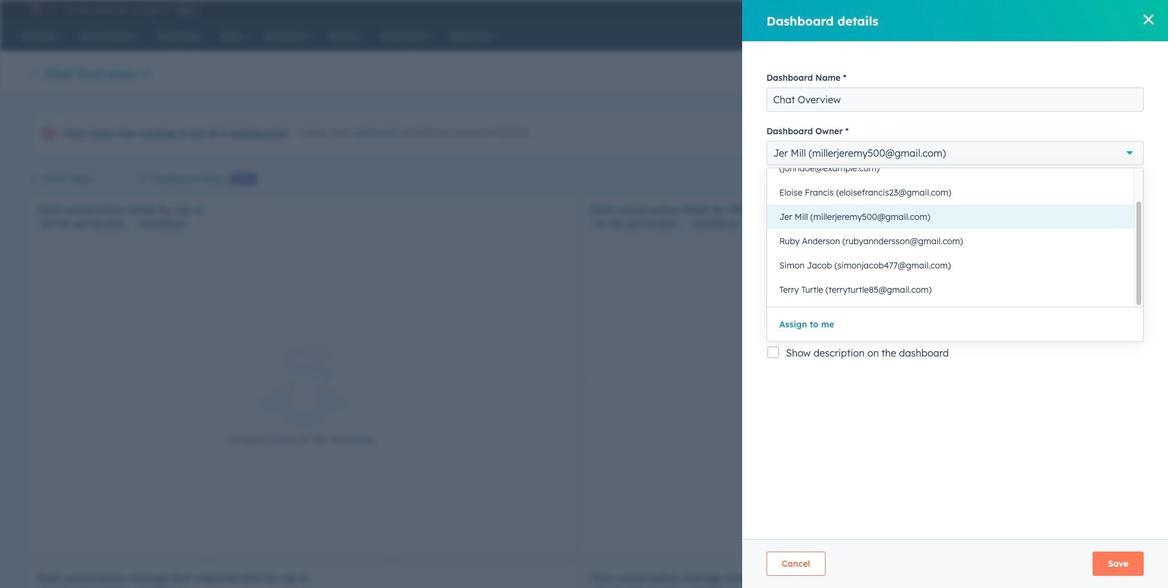 Task type: vqa. For each thing, say whether or not it's contained in the screenshot.
MARKETPLACES image
yes



Task type: describe. For each thing, give the bounding box(es) containing it.
marketplaces image
[[963, 5, 974, 16]]

chat conversation average first response time by rep element
[[29, 564, 577, 589]]

chat conversation totals by rep element
[[29, 195, 577, 558]]

chat conversation average time to close by rep element
[[583, 564, 1130, 589]]



Task type: locate. For each thing, give the bounding box(es) containing it.
dialog
[[742, 0, 1168, 589]]

banner
[[29, 61, 1130, 84]]

Search HubSpot search field
[[979, 26, 1116, 46]]

menu
[[875, 0, 1144, 19]]

group
[[838, 308, 863, 324]]

chat conversation totals by url element
[[583, 195, 1130, 558]]

list box
[[767, 156, 1143, 307]]

jer mill image
[[1055, 4, 1066, 15]]

None text field
[[767, 88, 1144, 112], [770, 209, 1132, 298], [767, 88, 1144, 112], [770, 209, 1132, 298]]

close image
[[1144, 15, 1154, 24]]



